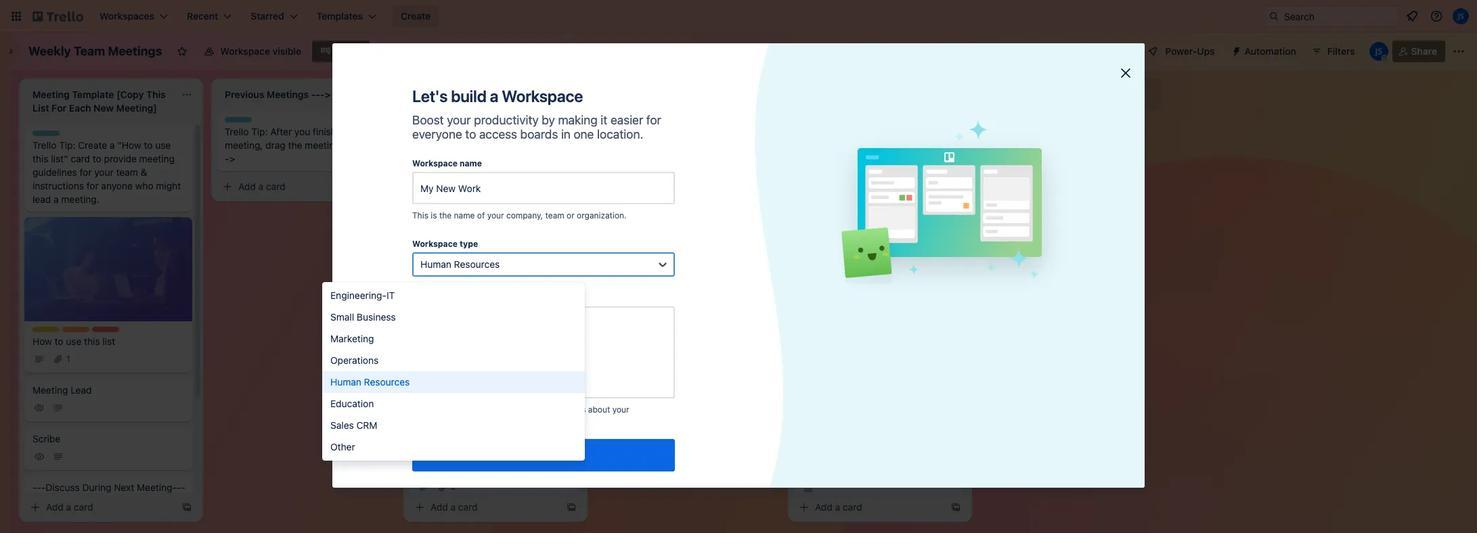 Task type: vqa. For each thing, say whether or not it's contained in the screenshot.
the mins
yes



Task type: describe. For each thing, give the bounding box(es) containing it.
0 horizontal spatial ---discuss during next meeting--- link
[[24, 476, 192, 519]]

finish
[[313, 126, 337, 137]]

meeting lead for update
[[610, 118, 669, 129]]

workspace up by
[[502, 87, 583, 106]]

your inside 'boost your productivity by making it easier for everyone to access boards in one location.'
[[447, 113, 471, 127]]

1 vertical spatial the
[[440, 211, 452, 221]]

you
[[295, 126, 310, 137]]

strategic
[[417, 275, 457, 287]]

>
[[229, 153, 235, 165]]

trello for trello tip: after you finish a meeting, drag the meeting list here. ->
[[225, 126, 249, 137]]

6/6 for update
[[643, 245, 656, 255]]

star or unstar board image
[[177, 46, 188, 57]]

operations
[[331, 355, 379, 366]]

add for strategic influence at work: training seminar takeaways
[[431, 502, 448, 513]]

type
[[460, 239, 478, 249]]

easier
[[611, 113, 644, 127]]

remote
[[802, 231, 835, 242]]

scoop
[[802, 245, 830, 256]]

trello tip: create a "how to use this list" card to provide meeting guidelines for your team & instructions for anyone who might lead a meeting. link
[[24, 125, 192, 212]]

sales
[[331, 420, 354, 431]]

campaign:
[[863, 231, 910, 242]]

0 horizontal spatial scribe link
[[24, 427, 192, 470]]

workspace name
[[412, 158, 482, 169]]

add a card for strategic influence at work: training seminar takeaways
[[431, 502, 478, 513]]

Board name text field
[[22, 41, 169, 62]]

Meeting Template [Copy This List For Each New Meeting] text field
[[24, 84, 173, 119]]

(2
[[483, 226, 492, 238]]

engineering-
[[331, 290, 387, 301]]

tip: for after
[[251, 126, 268, 137]]

discuss for influence
[[430, 177, 465, 189]]

filters button
[[1308, 41, 1360, 62]]

team inside 'text field'
[[74, 44, 105, 58]]

meeting lead link for update
[[601, 112, 775, 136]]

sm image inside scribe link
[[33, 450, 46, 464]]

open information menu image
[[1430, 9, 1444, 23]]

jacob simon (jacobsimon16) image
[[1454, 8, 1470, 24]]

get
[[412, 405, 426, 415]]

bravo
[[636, 383, 660, 395]]

power-ups
[[1166, 45, 1215, 57]]

team bravo 👏 link
[[601, 377, 775, 421]]

0 horizontal spatial next
[[114, 482, 134, 493]]

organization.
[[577, 211, 627, 221]]

weekly
[[28, 44, 71, 58]]

&
[[141, 167, 147, 178]]

add a card link for strategic influence at work: training seminar takeaways
[[409, 499, 561, 517]]

training
[[417, 289, 452, 300]]

2 vertical spatial for
[[87, 180, 99, 192]]

workspace visible
[[220, 45, 301, 57]]

build
[[451, 87, 487, 106]]

engineering-it
[[331, 290, 395, 301]]

1 inside 'remote work campaign: the scoop 1'
[[836, 263, 840, 273]]

for inside 'boost your productivity by making it easier for everyone to access boards in one location.'
[[647, 113, 662, 127]]

2
[[451, 482, 456, 492]]

jacob simon (jacobsimon16) image
[[1370, 42, 1389, 61]]

Previous Meetings ---> text field
[[217, 84, 366, 106]]

team)
[[535, 226, 560, 238]]

workspace for workspace visible
[[220, 45, 270, 57]]

1 horizontal spatial human
[[421, 259, 452, 270]]

it
[[601, 113, 608, 127]]

0 horizontal spatial scribe
[[33, 433, 60, 445]]

in
[[561, 127, 571, 142]]

sm image inside 6/6 link
[[629, 243, 642, 257]]

webinar post-mortem link
[[601, 328, 775, 372]]

meeting- for strategic influence at work: training seminar takeaways
[[522, 177, 561, 189]]

this inside trello tip: create a "how to use this list" card to provide meeting guidelines for your team & instructions for anyone who might lead a meeting.
[[33, 153, 48, 165]]

1 horizontal spatial scribe link
[[409, 142, 577, 166]]

during for influence
[[467, 177, 496, 189]]

show menu image
[[1453, 45, 1466, 58]]

meeting for strategic
[[417, 118, 453, 129]]

lead for update
[[648, 118, 669, 129]]

crm
[[357, 420, 378, 431]]

takeaways
[[493, 289, 540, 300]]

continue button
[[412, 440, 675, 472]]

visible
[[273, 45, 301, 57]]

add for ---discuss during next meeting---
[[46, 502, 64, 513]]

influence
[[459, 275, 500, 287]]

webinar
[[610, 335, 646, 346]]

create from template… image for strategic influence at work: training seminar takeaways
[[566, 503, 577, 513]]

small business
[[331, 312, 396, 323]]

strategic influence at work: training seminar takeaways link
[[409, 269, 577, 326]]

how to use this list
[[33, 336, 115, 347]]

add a card for pr update
[[623, 430, 670, 442]]

share button
[[1393, 41, 1446, 62]]

0 horizontal spatial meeting-
[[137, 482, 177, 493]]

meetings
[[108, 44, 162, 58]]

clusters
[[443, 450, 478, 462]]

web
[[610, 305, 629, 316]]

during for update
[[659, 177, 689, 189]]

0 horizontal spatial meeting lead link
[[24, 378, 192, 422]]

tip: for create
[[59, 140, 76, 151]]

card inside trello tip: create a "how to use this list" card to provide meeting guidelines for your team & instructions for anyone who might lead a meeting.
[[71, 153, 90, 165]]

board
[[335, 45, 362, 57]]

sm image inside 6/6 link
[[610, 243, 623, 257]]

meeting inside trello tip: create a "how to use this list" card to provide meeting guidelines for your team & instructions for anyone who might lead a meeting.
[[139, 153, 175, 165]]

1 vertical spatial human
[[331, 377, 362, 388]]

automation button
[[1226, 41, 1305, 62]]

boards
[[521, 127, 558, 142]]

sm image inside meeting lead link
[[33, 401, 46, 415]]

post-
[[648, 335, 672, 346]]

workspace visible button
[[196, 41, 310, 62]]

this
[[412, 211, 429, 221]]

0 horizontal spatial during
[[82, 482, 111, 493]]

1 horizontal spatial resources
[[454, 259, 500, 270]]

on
[[486, 405, 495, 415]]

a inside trello tip: after you finish a meeting, drag the meeting list here. ->
[[339, 126, 344, 137]]

instructions
[[33, 180, 84, 192]]

0 horizontal spatial use
[[66, 336, 82, 347]]

trello tip: after you finish a meeting, drag the meeting list here. ->
[[225, 126, 380, 165]]

productivity
[[474, 113, 539, 127]]

create inside button
[[401, 10, 431, 22]]

discuss for update
[[623, 177, 657, 189]]

0 horizontal spatial meeting lead
[[33, 384, 92, 396]]

mins
[[495, 226, 515, 238]]

your right of
[[487, 211, 504, 221]]

get your members on board with a few words about your workspace.
[[412, 405, 630, 429]]

0 vertical spatial human resources
[[421, 259, 500, 270]]

"how
[[117, 140, 141, 151]]

0 horizontal spatial lead
[[71, 384, 92, 396]]

meeting for pr
[[610, 118, 645, 129]]

0 horizontal spatial meeting
[[33, 384, 68, 396]]

1 horizontal spatial scribe
[[417, 148, 445, 159]]

per
[[518, 226, 532, 238]]

0 horizontal spatial discuss
[[46, 482, 80, 493]]

workspace for workspace name
[[412, 158, 458, 169]]

at
[[502, 275, 512, 287]]

your inside trello tip: create a "how to use this list" card to provide meeting guidelines for your team & instructions for anyone who might lead a meeting.
[[94, 167, 114, 178]]

work:
[[514, 275, 539, 287]]

members
[[448, 405, 483, 415]]

everyone
[[412, 127, 462, 142]]



Task type: locate. For each thing, give the bounding box(es) containing it.
Search field
[[1280, 6, 1399, 26]]

meeting down "finish"
[[305, 140, 340, 151]]

add a card link for ---discuss during next meeting---
[[24, 499, 176, 517]]

trello
[[225, 126, 249, 137], [33, 140, 57, 151]]

tip: inside trello tip: create a "how to use this list" card to provide meeting guidelines for your team & instructions for anyone who might lead a meeting.
[[59, 140, 76, 151]]

meeting right it
[[610, 118, 645, 129]]

1 horizontal spatial create
[[401, 10, 431, 22]]

0 vertical spatial for
[[647, 113, 662, 127]]

meeting-
[[522, 177, 561, 189], [714, 177, 754, 189], [137, 482, 177, 493]]

resources
[[454, 259, 500, 270], [364, 377, 410, 388]]

0 vertical spatial scribe
[[417, 148, 445, 159]]

your up anyone
[[94, 167, 114, 178]]

human up education
[[331, 377, 362, 388]]

scribe link
[[409, 142, 577, 166], [24, 427, 192, 470]]

0 horizontal spatial human resources
[[331, 377, 410, 388]]

1 horizontal spatial trello
[[225, 126, 249, 137]]

0 vertical spatial name
[[460, 158, 482, 169]]

0 vertical spatial this
[[33, 153, 48, 165]]

webinar post-mortem
[[610, 335, 706, 346]]

trello tip: after you finish a meeting, drag the meeting list here. -> link
[[217, 112, 390, 171]]

sm image inside ---discuss during next meeting--- link
[[417, 194, 431, 208]]

our
[[522, 450, 536, 462]]

0 horizontal spatial the
[[288, 140, 302, 151]]

tip: up list"
[[59, 140, 76, 151]]

ups
[[1198, 45, 1215, 57]]

list right how
[[103, 336, 115, 347]]

team left bravo
[[610, 383, 633, 395]]

0 horizontal spatial create
[[78, 140, 107, 151]]

meeting inside trello tip: after you finish a meeting, drag the meeting list here. ->
[[305, 140, 340, 151]]

meeting- for pr update
[[714, 177, 754, 189]]

human resources down operations
[[331, 377, 410, 388]]

weekly team meetings
[[28, 44, 162, 58]]

team down provide
[[116, 167, 138, 178]]

6/6 down updates
[[451, 245, 464, 255]]

1 vertical spatial team
[[417, 226, 441, 238]]

3 create from template… image from the left
[[951, 503, 962, 513]]

to left access
[[465, 127, 476, 142]]

1 horizontal spatial meeting-
[[522, 177, 561, 189]]

a inside get your members on board with a few words about your workspace.
[[540, 405, 545, 415]]

primary element
[[0, 0, 1478, 33]]

0 vertical spatial making
[[558, 113, 598, 127]]

add for pr update
[[623, 430, 641, 442]]

meeting
[[417, 118, 453, 129], [610, 118, 645, 129], [33, 384, 68, 396]]

team updates (2 mins per team)
[[417, 226, 560, 238]]

Workspace name text field
[[412, 172, 675, 205]]

marketing
[[331, 333, 374, 345]]

update inside the web summit conference update link
[[721, 305, 753, 316]]

January 30th text field
[[409, 84, 558, 106]]

---discuss during next meeting--- link for update
[[601, 171, 775, 215]]

team right weekly
[[74, 44, 105, 58]]

customize views image
[[377, 45, 390, 58]]

work
[[838, 231, 861, 242]]

to inside 'boost your productivity by making it easier for everyone to access boards in one location.'
[[465, 127, 476, 142]]

2 horizontal spatial meeting lead link
[[601, 112, 775, 136]]

create button
[[393, 5, 439, 27]]

making left it
[[558, 113, 598, 127]]

workspace left visible
[[220, 45, 270, 57]]

meeting lead for influence
[[417, 118, 477, 129]]

1 horizontal spatial making
[[558, 113, 598, 127]]

1 horizontal spatial ---discuss during next meeting---
[[417, 177, 570, 189]]

6/6 up pr update
[[643, 245, 656, 255]]

location.
[[597, 127, 644, 142]]

0 horizontal spatial this
[[33, 153, 48, 165]]

0 vertical spatial list
[[343, 140, 356, 151]]

resources up influence
[[454, 259, 500, 270]]

this left list"
[[33, 153, 48, 165]]

1 horizontal spatial use
[[155, 140, 171, 151]]

meeting down how
[[33, 384, 68, 396]]

0 horizontal spatial list
[[103, 336, 115, 347]]

making inside 'boost your productivity by making it easier for everyone to access boards in one location.'
[[558, 113, 598, 127]]

lead down 'how to use this list'
[[71, 384, 92, 396]]

1 vertical spatial use
[[66, 336, 82, 347]]

workspace type
[[412, 239, 478, 249]]

use right "how
[[155, 140, 171, 151]]

who
[[135, 180, 153, 192]]

1 horizontal spatial meeting lead
[[417, 118, 477, 129]]

1 vertical spatial scribe link
[[24, 427, 192, 470]]

1 horizontal spatial update
[[721, 305, 753, 316]]

card
[[71, 153, 90, 165], [266, 181, 286, 192], [651, 430, 670, 442], [74, 502, 93, 513], [458, 502, 478, 513], [843, 502, 863, 513]]

list"
[[51, 153, 68, 165]]

let's
[[412, 87, 448, 106]]

share
[[1412, 45, 1438, 57]]

1 horizontal spatial the
[[440, 211, 452, 221]]

1 horizontal spatial lead
[[455, 118, 477, 129]]

pr update
[[610, 275, 656, 287]]

1 vertical spatial for
[[80, 167, 92, 178]]

words
[[563, 405, 586, 415]]

about
[[588, 405, 610, 415]]

with
[[522, 405, 538, 415]]

0 vertical spatial use
[[155, 140, 171, 151]]

1 vertical spatial 1
[[66, 354, 70, 364]]

guidelines
[[33, 167, 77, 178]]

update inside pr update link
[[624, 275, 656, 287]]

your right about
[[613, 405, 630, 415]]

1 vertical spatial update
[[721, 305, 753, 316]]

1 horizontal spatial human resources
[[421, 259, 500, 270]]

filters
[[1328, 45, 1356, 57]]

trello tip: create a "how to use this list" card to provide meeting guidelines for your team & instructions for anyone who might lead a meeting.
[[33, 140, 181, 205]]

how
[[33, 336, 52, 347]]

2 horizontal spatial meeting-
[[714, 177, 754, 189]]

power-ups button
[[1139, 41, 1224, 62]]

use right how
[[66, 336, 82, 347]]

1 vertical spatial making
[[488, 450, 519, 462]]

1
[[836, 263, 840, 273], [66, 354, 70, 364]]

Our team organizes everything here. text field
[[412, 307, 675, 399]]

sales crm
[[331, 420, 378, 431]]

might
[[156, 180, 181, 192]]

team down is in the left top of the page
[[417, 226, 441, 238]]

2 horizontal spatial team
[[610, 383, 633, 395]]

add a card link for pr update
[[601, 427, 753, 446]]

this is the name of your company, team or organization.
[[412, 211, 627, 221]]

1 horizontal spatial meeting
[[305, 140, 340, 151]]

the down the you
[[288, 140, 302, 151]]

or
[[567, 211, 575, 221]]

1 down 'how to use this list'
[[66, 354, 70, 364]]

0 vertical spatial trello
[[225, 126, 249, 137]]

workspace down the everyone at the top of page
[[412, 158, 458, 169]]

add a card
[[238, 181, 286, 192], [623, 430, 670, 442], [46, 502, 93, 513], [431, 502, 478, 513], [815, 502, 863, 513]]

making up clustery
[[488, 450, 519, 462]]

human resources down type
[[421, 259, 500, 270]]

0 vertical spatial tip:
[[251, 126, 268, 137]]

automation
[[1245, 45, 1297, 57]]

business
[[357, 312, 396, 323]]

lead down build
[[455, 118, 477, 129]]

sm image
[[221, 180, 234, 194], [417, 194, 431, 208], [436, 243, 450, 257], [610, 243, 623, 257], [51, 353, 65, 366], [610, 400, 623, 414], [33, 401, 46, 415], [606, 429, 619, 443], [33, 450, 46, 464], [417, 481, 431, 494], [28, 501, 42, 515], [413, 501, 427, 515]]

---discuss during next meeting--- for update
[[610, 177, 763, 189]]

6/6 for influence
[[451, 245, 464, 255]]

0 notifications image
[[1405, 8, 1421, 24]]

1 horizontal spatial meeting
[[417, 118, 453, 129]]

update right conference
[[721, 305, 753, 316]]

create from template… image
[[182, 503, 192, 513], [566, 503, 577, 513], [951, 503, 962, 513]]

human
[[421, 259, 452, 270], [331, 377, 362, 388]]

list left here.
[[343, 140, 356, 151]]

1 create from template… image from the left
[[182, 503, 192, 513]]

company,
[[507, 211, 543, 221]]

to left provide
[[93, 153, 101, 165]]

2 horizontal spatial discuss
[[623, 177, 657, 189]]

next for influence
[[499, 177, 519, 189]]

meeting lead down the "let's"
[[417, 118, 477, 129]]

0 horizontal spatial update
[[624, 275, 656, 287]]

1 down work
[[836, 263, 840, 273]]

create from template… image for ---discuss during next meeting---
[[182, 503, 192, 513]]

trello inside trello tip: create a "how to use this list" card to provide meeting guidelines for your team & instructions for anyone who might lead a meeting.
[[33, 140, 57, 151]]

0 horizontal spatial tip:
[[59, 140, 76, 151]]

1 horizontal spatial 1
[[836, 263, 840, 273]]

add a card for ---discuss during next meeting---
[[46, 502, 93, 513]]

0 vertical spatial 1
[[836, 263, 840, 273]]

1 vertical spatial name
[[454, 211, 475, 221]]

topic
[[417, 450, 441, 462]]

- inside trello tip: after you finish a meeting, drag the meeting list here. ->
[[225, 153, 229, 165]]

team left "or"
[[546, 211, 565, 221]]

a
[[490, 87, 499, 106], [339, 126, 344, 137], [110, 140, 115, 151], [258, 181, 264, 192], [54, 194, 59, 205], [540, 405, 545, 415], [643, 430, 648, 442], [66, 502, 71, 513], [451, 502, 456, 513], [836, 502, 841, 513]]

1 horizontal spatial tip:
[[251, 126, 268, 137]]

1 horizontal spatial meeting lead link
[[409, 112, 577, 136]]

1 vertical spatial this
[[84, 336, 100, 347]]

small
[[331, 312, 354, 323]]

after
[[270, 126, 292, 137]]

2 horizontal spatial during
[[659, 177, 689, 189]]

2 horizontal spatial ---discuss during next meeting---
[[610, 177, 763, 189]]

0 vertical spatial team
[[116, 167, 138, 178]]

meeting up &
[[139, 153, 175, 165]]

meeting
[[305, 140, 340, 151], [139, 153, 175, 165]]

1 vertical spatial team
[[546, 211, 565, 221]]

0 vertical spatial resources
[[454, 259, 500, 270]]

2 horizontal spatial create from template… image
[[951, 503, 962, 513]]

---discuss during next meeting---
[[417, 177, 570, 189], [610, 177, 763, 189], [33, 482, 185, 493]]

more...
[[453, 464, 484, 475]]

1 horizontal spatial create from template… image
[[566, 503, 577, 513]]

meeting lead link for influence
[[409, 112, 577, 136]]

team for team bravo 👏
[[610, 383, 633, 395]]

team for team updates (2 mins per team)
[[417, 226, 441, 238]]

- inside topic clusters - making our content more... clustery
[[481, 450, 485, 462]]

0 vertical spatial the
[[288, 140, 302, 151]]

1 vertical spatial resources
[[364, 377, 410, 388]]

for
[[647, 113, 662, 127], [80, 167, 92, 178], [87, 180, 99, 192]]

the
[[913, 231, 929, 242]]

1 horizontal spatial list
[[343, 140, 356, 151]]

0 horizontal spatial 1
[[66, 354, 70, 364]]

drag
[[266, 140, 286, 151]]

---discuss during next meeting--- for influence
[[417, 177, 570, 189]]

1 horizontal spatial ---discuss during next meeting--- link
[[409, 171, 577, 215]]

the right is in the left top of the page
[[440, 211, 452, 221]]

0 horizontal spatial create from template… image
[[182, 503, 192, 513]]

lead right easier
[[648, 118, 669, 129]]

next for update
[[691, 177, 711, 189]]

workspace.
[[412, 419, 457, 429]]

meeting lead down 'how to use this list'
[[33, 384, 92, 396]]

1 vertical spatial trello
[[33, 140, 57, 151]]

sm image inside team bravo 👏 link
[[610, 400, 623, 414]]

0 horizontal spatial ---discuss during next meeting---
[[33, 482, 185, 493]]

human up strategic
[[421, 259, 452, 270]]

1 vertical spatial tip:
[[59, 140, 76, 151]]

use inside trello tip: create a "how to use this list" card to provide meeting guidelines for your team & instructions for anyone who might lead a meeting.
[[155, 140, 171, 151]]

your down build
[[447, 113, 471, 127]]

it
[[387, 290, 395, 301]]

this right how
[[84, 336, 100, 347]]

workspace down is in the left top of the page
[[412, 239, 458, 249]]

0 vertical spatial human
[[421, 259, 452, 270]]

conference
[[668, 305, 718, 316]]

power-
[[1166, 45, 1198, 57]]

2 vertical spatial team
[[610, 383, 633, 395]]

list inside trello tip: after you finish a meeting, drag the meeting list here. ->
[[343, 140, 356, 151]]

of
[[477, 211, 485, 221]]

1 vertical spatial scribe
[[33, 433, 60, 445]]

1 vertical spatial create
[[78, 140, 107, 151]]

1 6/6 from the left
[[451, 245, 464, 255]]

2 6/6 from the left
[[643, 245, 656, 255]]

to right how
[[55, 336, 63, 347]]

meeting down the "let's"
[[417, 118, 453, 129]]

👏
[[663, 383, 675, 395]]

1 horizontal spatial 6/6
[[643, 245, 656, 255]]

board link
[[312, 41, 370, 62]]

meeting lead
[[417, 118, 477, 129], [610, 118, 669, 129], [33, 384, 92, 396]]

strategic influence at work: training seminar takeaways
[[417, 275, 540, 300]]

1 horizontal spatial next
[[499, 177, 519, 189]]

sm image
[[610, 194, 623, 208], [417, 243, 431, 257], [629, 243, 642, 257], [33, 353, 46, 366], [51, 401, 65, 415], [51, 450, 65, 464], [436, 481, 450, 494], [802, 485, 815, 499], [798, 501, 811, 515]]

6/6
[[451, 245, 464, 255], [643, 245, 656, 255]]

use
[[155, 140, 171, 151], [66, 336, 82, 347]]

your up the workspace.
[[428, 405, 445, 415]]

seminar
[[455, 289, 490, 300]]

lead
[[33, 194, 51, 205]]

trello up list"
[[33, 140, 57, 151]]

0 vertical spatial meeting
[[305, 140, 340, 151]]

trello inside trello tip: after you finish a meeting, drag the meeting list here. ->
[[225, 126, 249, 137]]

1 vertical spatial list
[[103, 336, 115, 347]]

to
[[465, 127, 476, 142], [144, 140, 153, 151], [93, 153, 101, 165], [55, 336, 63, 347]]

update right pr
[[624, 275, 656, 287]]

2 horizontal spatial meeting lead
[[610, 118, 669, 129]]

to right "how
[[144, 140, 153, 151]]

web summit conference update link
[[601, 299, 775, 323]]

0 horizontal spatial meeting
[[139, 153, 175, 165]]

search image
[[1269, 11, 1280, 22]]

remote work campaign: the scoop 1
[[802, 231, 929, 273]]

discuss
[[430, 177, 465, 189], [623, 177, 657, 189], [46, 482, 80, 493]]

2 horizontal spatial next
[[691, 177, 711, 189]]

0 horizontal spatial trello
[[33, 140, 57, 151]]

2 create from template… image from the left
[[566, 503, 577, 513]]

2 horizontal spatial meeting
[[610, 118, 645, 129]]

team bravo 👏
[[610, 383, 675, 395]]

team inside trello tip: create a "how to use this list" card to provide meeting guidelines for your team & instructions for anyone who might lead a meeting.
[[116, 167, 138, 178]]

tip: inside trello tip: after you finish a meeting, drag the meeting list here. ->
[[251, 126, 268, 137]]

resources down operations
[[364, 377, 410, 388]]

meeting lead right it
[[610, 118, 669, 129]]

1 horizontal spatial this
[[84, 336, 100, 347]]

name up updates
[[454, 211, 475, 221]]

0 horizontal spatial resources
[[364, 377, 410, 388]]

name down access
[[460, 158, 482, 169]]

trello for trello tip: create a "how to use this list" card to provide meeting guidelines for your team & instructions for anyone who might lead a meeting.
[[33, 140, 57, 151]]

2 horizontal spatial ---discuss during next meeting--- link
[[601, 171, 775, 215]]

tip: up meeting,
[[251, 126, 268, 137]]

lead for influence
[[455, 118, 477, 129]]

making inside topic clusters - making our content more... clustery
[[488, 450, 519, 462]]

workspace inside button
[[220, 45, 270, 57]]

1 horizontal spatial during
[[467, 177, 496, 189]]

content
[[417, 464, 451, 475]]

---discuss during next meeting--- link for influence
[[409, 171, 577, 215]]

meeting lead link
[[409, 112, 577, 136], [601, 112, 775, 136], [24, 378, 192, 422]]

trello up meeting,
[[225, 126, 249, 137]]

workspace for workspace type
[[412, 239, 458, 249]]

board
[[497, 405, 520, 415]]

0 horizontal spatial human
[[331, 377, 362, 388]]

1 vertical spatial meeting
[[139, 153, 175, 165]]

create inside trello tip: create a "how to use this list" card to provide meeting guidelines for your team & instructions for anyone who might lead a meeting.
[[78, 140, 107, 151]]

1 horizontal spatial team
[[546, 211, 565, 221]]

0 horizontal spatial 6/6
[[451, 245, 464, 255]]

the inside trello tip: after you finish a meeting, drag the meeting list here. ->
[[288, 140, 302, 151]]

is
[[431, 211, 437, 221]]

0 vertical spatial scribe link
[[409, 142, 577, 166]]



